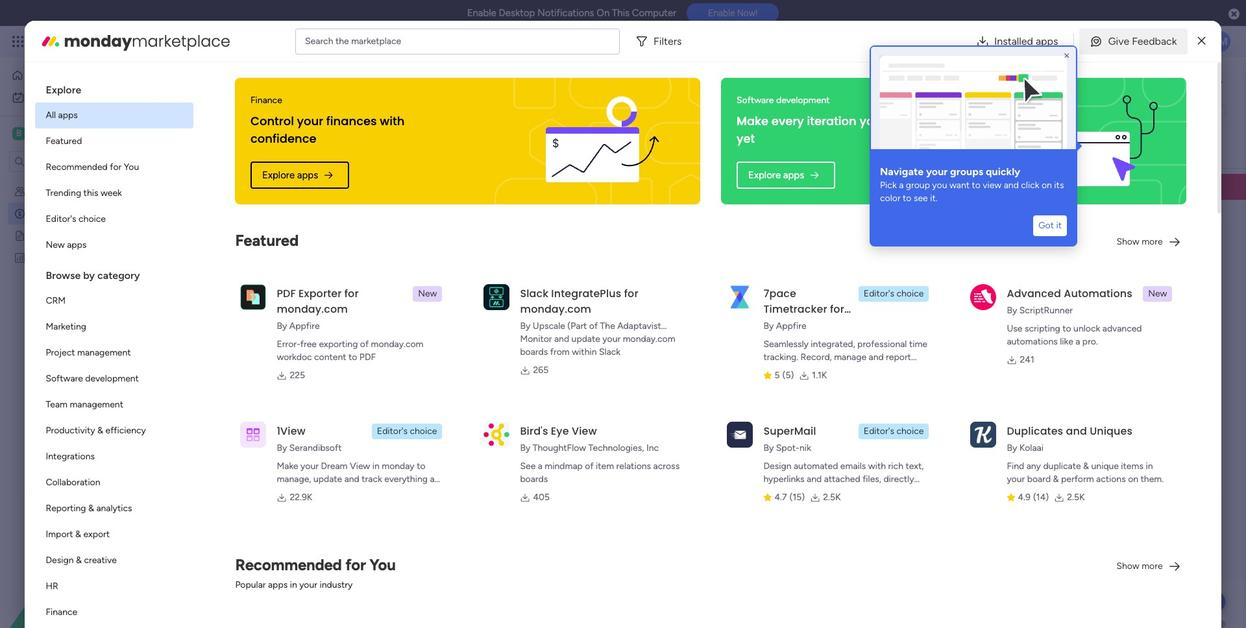 Task type: vqa. For each thing, say whether or not it's contained in the screenshot.


Task type: locate. For each thing, give the bounding box(es) containing it.
monday.com down exporter
[[277, 302, 348, 317]]

enable left now!
[[708, 8, 735, 18]]

2 2.5k from the left
[[1068, 492, 1085, 503]]

editor's choice for 7pace timetracker for monday.com
[[864, 288, 924, 299]]

project
[[46, 347, 75, 358]]

/
[[1186, 76, 1189, 87], [1178, 106, 1182, 117], [225, 180, 229, 193], [602, 180, 606, 193], [797, 180, 801, 193], [941, 180, 946, 193], [1119, 180, 1124, 193]]

2 show more button from the top
[[1112, 556, 1187, 577]]

for down featured option
[[110, 162, 122, 173]]

confidence
[[251, 130, 317, 147]]

nik
[[800, 443, 811, 454]]

1 show from the top
[[1117, 236, 1140, 247]]

my inside option
[[30, 92, 42, 103]]

app logo image for monitor and update your monday.com boards from within slack
[[484, 284, 510, 310]]

& for analytics
[[88, 503, 94, 514]]

and down "upscale"
[[554, 334, 569, 345]]

0 vertical spatial pdf
[[277, 286, 296, 301]]

2 show more from the top
[[1117, 561, 1163, 572]]

1 show more from the top
[[1117, 236, 1163, 247]]

development down project management option
[[85, 373, 139, 384]]

pdf inside error-free exporting of monday.com workdoc content to pdf
[[360, 352, 376, 363]]

1 vertical spatial on
[[1128, 474, 1139, 485]]

in
[[373, 461, 380, 472], [1146, 461, 1153, 472], [290, 580, 297, 591]]

medium
[[827, 360, 859, 371]]

1 horizontal spatial days
[[840, 270, 858, 280]]

crm down all apps
[[57, 127, 80, 140]]

0 horizontal spatial 1
[[232, 180, 236, 193]]

0 vertical spatial show
[[1117, 236, 1140, 247]]

in inside find any duplicate & unique items in your board & perform actions on them.
[[1146, 461, 1153, 472]]

1 horizontal spatial finance
[[251, 95, 283, 106]]

close image
[[1062, 51, 1073, 61]]

crm
[[57, 127, 80, 140], [46, 295, 66, 306]]

app logo image left the $119,000
[[971, 284, 997, 310]]

low down automations
[[1014, 360, 1031, 371]]

1 vertical spatial design
[[46, 555, 74, 566]]

see inside button
[[227, 36, 243, 47]]

lottie animation image
[[871, 47, 1076, 149], [0, 497, 166, 628]]

enable inside enable now! button
[[708, 8, 735, 18]]

more
[[1142, 236, 1163, 247], [1142, 561, 1163, 572]]

app logo image for use scripting to unlock advanced automations like a pro.
[[971, 284, 997, 310]]

want
[[950, 180, 970, 191]]

editor's up getting started in the left of the page
[[46, 214, 76, 225]]

proposal / 1
[[559, 180, 613, 193]]

slack right "within"
[[599, 347, 621, 358]]

monday.com inside design automated emails with rich text, hyperlinks and attached files, directly from monday.com
[[785, 487, 838, 498]]

1 horizontal spatial see
[[520, 461, 536, 472]]

lost
[[1097, 180, 1117, 193]]

week
[[101, 188, 122, 199]]

make up manage,
[[277, 461, 298, 472]]

deal value inside medium list box
[[759, 298, 799, 307]]

show more for featured
[[1117, 236, 1163, 247]]

explore down yet
[[749, 169, 781, 181]]

1 vertical spatial update
[[314, 474, 342, 485]]

with for finances
[[380, 113, 405, 129]]

0 vertical spatial see
[[227, 36, 243, 47]]

0 horizontal spatial on
[[1042, 180, 1052, 191]]

in left industry at bottom
[[290, 580, 297, 591]]

choice for 7pace timetracker for monday.com
[[897, 288, 924, 299]]

work for my
[[45, 92, 64, 103]]

banner logo image for make every iteration your best yet
[[1002, 78, 1171, 205]]

1 boards from the top
[[520, 347, 548, 358]]

1 inside button
[[1192, 76, 1195, 87]]

1 horizontal spatial 2
[[948, 180, 954, 193]]

0 horizontal spatial software
[[46, 373, 83, 384]]

/ right won
[[941, 180, 946, 193]]

app logo image for seamlessly integrated, professional time tracking. record, manage and report without the extra work.
[[727, 284, 753, 310]]

0 vertical spatial lottie animation image
[[871, 47, 1076, 149]]

4.7 (15)
[[775, 492, 805, 503]]

2.5k for board
[[1068, 492, 1085, 503]]

2 vertical spatial management
[[70, 399, 123, 410]]

finance inside option
[[46, 607, 77, 618]]

0 horizontal spatial enable
[[467, 7, 497, 19]]

update feed image
[[1045, 35, 1058, 48]]

a left mindmap
[[538, 461, 543, 472]]

search everything image
[[1134, 35, 1147, 48]]

update up "within"
[[572, 334, 600, 345]]

team management
[[46, 399, 123, 410]]

explore apps
[[263, 169, 319, 181], [749, 169, 805, 181]]

and inside duplicates and uniques by kolaai
[[1066, 424, 1087, 439]]

list box containing low
[[920, 202, 1073, 436]]

1 horizontal spatial 1
[[609, 180, 613, 193]]

1 vertical spatial software development
[[46, 373, 139, 384]]

1 vertical spatial my
[[31, 186, 43, 197]]

0 vertical spatial a
[[899, 180, 904, 191]]

for for pdf exporter for monday.com
[[345, 286, 359, 301]]

enable now!
[[708, 8, 758, 18]]

lottie animation element
[[870, 45, 1078, 155], [0, 497, 166, 628]]

0 horizontal spatial banner logo image
[[516, 78, 685, 205]]

2 2 from the left
[[948, 180, 954, 193]]

27
[[828, 270, 838, 280]]

left
[[749, 331, 764, 341]]

0 vertical spatial my
[[30, 92, 42, 103]]

1 vertical spatial work
[[45, 92, 64, 103]]

0 vertical spatial low
[[1014, 243, 1031, 254]]

with inside "control your finances with confidence"
[[380, 113, 405, 129]]

show more button up help 'button'
[[1112, 556, 1187, 577]]

0 vertical spatial the
[[336, 35, 349, 46]]

1 horizontal spatial marketplace
[[351, 35, 401, 46]]

everything
[[385, 474, 428, 485]]

1 horizontal spatial view
[[572, 424, 597, 439]]

see for see a mindmap of item relations across boards
[[520, 461, 536, 472]]

1 vertical spatial recommended
[[235, 556, 342, 575]]

1 horizontal spatial on
[[1128, 474, 1139, 485]]

upscale
[[533, 321, 565, 332]]

by up group)
[[520, 321, 531, 332]]

0 horizontal spatial tracker
[[51, 208, 80, 219]]

dream
[[321, 461, 348, 472]]

plans
[[245, 36, 266, 47]]

editor's choice up the rich
[[864, 426, 924, 437]]

of inside error-free exporting of monday.com workdoc content to pdf
[[360, 339, 369, 350]]

1 horizontal spatial appfire
[[776, 321, 807, 332]]

my work link
[[8, 87, 158, 108]]

1 vertical spatial view
[[350, 461, 370, 472]]

analytics
[[96, 503, 132, 514]]

project management
[[46, 347, 131, 358]]

design & creative option
[[35, 548, 194, 574]]

finance option
[[35, 600, 194, 626]]

1 horizontal spatial development
[[776, 95, 830, 106]]

v2 small numbers digit column outline image
[[567, 298, 575, 307], [746, 298, 754, 307], [925, 298, 934, 307], [746, 415, 754, 424], [925, 415, 934, 424]]

show more button down 0
[[1112, 232, 1187, 253]]

lost / 0
[[1097, 180, 1133, 193]]

your down find
[[1007, 474, 1025, 485]]

1 deal length from the left
[[221, 270, 264, 280]]

files,
[[863, 474, 882, 485]]

slack
[[520, 286, 549, 301], [599, 347, 621, 358]]

slack inside "monitor and update your monday.com boards from within slack"
[[599, 347, 621, 358]]

/ for automate
[[1178, 106, 1182, 117]]

view up track
[[350, 461, 370, 472]]

new inside option
[[46, 240, 65, 251]]

monday.com inside slack integrateplus for monday.com by upscale (part of the adaptavist group)
[[520, 302, 591, 317]]

add to favorites image
[[356, 75, 369, 88]]

4 image
[[1054, 27, 1066, 41]]

monitor and update your monday.com boards from within slack
[[520, 334, 676, 358]]

days inside medium list box
[[840, 270, 858, 280]]

trending this week option
[[35, 180, 194, 206]]

of inside slack integrateplus for monday.com by upscale (part of the adaptavist group)
[[589, 321, 598, 332]]

crm down browse
[[46, 295, 66, 306]]

by inside slack integrateplus for monday.com by upscale (part of the adaptavist group)
[[520, 321, 531, 332]]

monday.com inside pdf exporter for monday.com
[[277, 302, 348, 317]]

software inside option
[[46, 373, 83, 384]]

explore apps down v2 search image at the left
[[263, 169, 319, 181]]

225
[[290, 370, 305, 381]]

& left analytics
[[88, 503, 94, 514]]

your up you
[[926, 166, 948, 178]]

work up explore heading
[[105, 34, 128, 49]]

see for see plans
[[227, 36, 243, 47]]

1 horizontal spatial in
[[373, 461, 380, 472]]

1 2.5k from the left
[[823, 492, 841, 503]]

software
[[737, 95, 774, 106], [46, 373, 83, 384]]

my for my contacts
[[31, 186, 43, 197]]

1 by appfire from the left
[[277, 321, 320, 332]]

my left the trending
[[31, 186, 43, 197]]

for inside pdf exporter for monday.com
[[345, 286, 359, 301]]

the
[[336, 35, 349, 46], [798, 365, 811, 376]]

editor's choice right $78,000
[[864, 288, 924, 299]]

a
[[899, 180, 904, 191], [1076, 336, 1081, 347], [538, 461, 543, 472]]

2 explore apps from the left
[[749, 169, 805, 181]]

deal
[[197, 67, 243, 96], [31, 208, 48, 219], [221, 270, 238, 280], [401, 270, 417, 280], [938, 270, 955, 280], [221, 298, 238, 307], [401, 298, 417, 307], [580, 298, 596, 307], [759, 298, 776, 307], [938, 298, 955, 307], [938, 415, 955, 424]]

1 more from the top
[[1142, 236, 1163, 247]]

0 horizontal spatial software development
[[46, 373, 139, 384]]

recommended for you option
[[35, 155, 194, 180]]

priority down / 1
[[221, 243, 248, 253]]

1 horizontal spatial software development
[[737, 95, 830, 106]]

your inside make your dream view in monday to manage, update and track everything at one single place
[[301, 461, 319, 472]]

0 horizontal spatial featured
[[46, 136, 82, 147]]

2 boards from the top
[[520, 474, 548, 485]]

2 length from the left
[[419, 270, 443, 280]]

invite
[[1161, 76, 1183, 87]]

show board description image
[[334, 75, 349, 88]]

new
[[202, 140, 221, 151], [46, 240, 65, 251], [418, 288, 437, 299], [1149, 288, 1168, 299]]

by inside bird's eye view by thoughtflow technologies, inc
[[520, 443, 531, 454]]

monday marketplace image
[[41, 31, 61, 52]]

angle down image
[[252, 141, 258, 151]]

for inside slack integrateplus for monday.com by upscale (part of the adaptavist group)
[[624, 286, 639, 301]]

5
[[775, 370, 780, 381]]

search the marketplace
[[305, 35, 401, 46]]

at
[[430, 474, 438, 485]]

banner logo image
[[516, 78, 685, 205], [1002, 78, 1171, 205]]

marketing option
[[35, 314, 194, 340]]

length
[[240, 270, 264, 280], [419, 270, 443, 280], [957, 270, 981, 280]]

for for 7pace timetracker for monday.com
[[830, 302, 845, 317]]

1 horizontal spatial lottie animation image
[[871, 47, 1076, 149]]

1 horizontal spatial update
[[572, 334, 600, 345]]

manage,
[[277, 474, 311, 485]]

and down quickly
[[1004, 180, 1019, 191]]

1 banner logo image from the left
[[516, 78, 685, 205]]

in up track
[[373, 461, 380, 472]]

workspace selection element
[[12, 126, 82, 142]]

monday right monday marketplace image
[[64, 30, 132, 52]]

v2 small numbers digit column outline image for $100
[[746, 415, 754, 424]]

appfire up free
[[289, 321, 320, 332]]

2
[[804, 180, 809, 193], [948, 180, 954, 193]]

1 horizontal spatial pdf
[[360, 352, 376, 363]]

1 right proposal
[[609, 180, 613, 193]]

a inside navigate your groups quickly pick a group you want to view and click on its color to see it.
[[899, 180, 904, 191]]

explore apps down yet
[[749, 169, 805, 181]]

with right "finances"
[[380, 113, 405, 129]]

1 vertical spatial featured
[[235, 231, 299, 250]]

days right 47 in the top of the page
[[482, 270, 500, 280]]

your left the add view icon
[[297, 113, 324, 129]]

new inside button
[[202, 140, 221, 151]]

the right search
[[336, 35, 349, 46]]

1 vertical spatial software
[[46, 373, 83, 384]]

automate / 4
[[1135, 106, 1189, 117]]

deal tracker up table
[[197, 67, 325, 96]]

(14)
[[1034, 492, 1049, 503]]

pdf right content
[[360, 352, 376, 363]]

make up yet
[[737, 113, 769, 129]]

0 horizontal spatial the
[[336, 35, 349, 46]]

explore apps for every
[[749, 169, 805, 181]]

1 2 from the left
[[804, 180, 809, 193]]

management for project management
[[77, 347, 131, 358]]

1 vertical spatial lottie animation element
[[0, 497, 166, 628]]

on left the its
[[1042, 180, 1052, 191]]

choice up 'time'
[[897, 288, 924, 299]]

development
[[776, 95, 830, 106], [85, 373, 139, 384]]

0 horizontal spatial update
[[314, 474, 342, 485]]

slack up "upscale"
[[520, 286, 549, 301]]

notifications image
[[1016, 35, 1029, 48]]

1 vertical spatial lottie animation image
[[0, 497, 166, 628]]

0 vertical spatial boards
[[520, 347, 548, 358]]

2 by appfire from the left
[[764, 321, 807, 332]]

monday.com up "upscale"
[[520, 302, 591, 317]]

use scripting to unlock advanced automations like a pro.
[[1007, 323, 1142, 347]]

for down 27
[[830, 302, 845, 317]]

new left deal
[[202, 140, 221, 151]]

design for design & creative
[[46, 555, 74, 566]]

popular
[[235, 580, 266, 591]]

of right exporting in the bottom left of the page
[[360, 339, 369, 350]]

2.5k down perform at the right
[[1068, 492, 1085, 503]]

editor's right $78,000
[[864, 288, 895, 299]]

dapulse x slim image
[[1198, 33, 1206, 49]]

0 vertical spatial show more
[[1117, 236, 1163, 247]]

2 horizontal spatial priority
[[938, 243, 965, 253]]

and inside design automated emails with rich text, hyperlinks and attached files, directly from monday.com
[[807, 474, 822, 485]]

trending this week
[[46, 188, 122, 199]]

/ right 'negotiation' at the right of page
[[797, 180, 801, 193]]

in up them.
[[1146, 461, 1153, 472]]

editor's up the rich
[[864, 426, 895, 437]]

2 horizontal spatial in
[[1146, 461, 1153, 472]]

thoughtflow
[[533, 443, 586, 454]]

deal tracker down the trending
[[31, 208, 80, 219]]

won
[[917, 180, 939, 193]]

1 vertical spatial show more
[[1117, 561, 1163, 572]]

3 length from the left
[[957, 270, 981, 280]]

apps inside button
[[1036, 35, 1059, 47]]

days for 47 days
[[482, 270, 500, 280]]

your inside make every iteration your best yet
[[860, 113, 886, 129]]

1 vertical spatial the
[[798, 365, 811, 376]]

my
[[30, 92, 42, 103], [31, 186, 43, 197]]

by down the 1view
[[277, 443, 287, 454]]

v2 status outline image
[[925, 243, 934, 253]]

new up sales dashboard
[[46, 240, 65, 251]]

1 vertical spatial management
[[77, 347, 131, 358]]

1 horizontal spatial lottie animation element
[[870, 45, 1078, 155]]

make inside make every iteration your best yet
[[737, 113, 769, 129]]

featured inside featured option
[[46, 136, 82, 147]]

0 vertical spatial featured
[[46, 136, 82, 147]]

& left export
[[75, 529, 81, 540]]

see inside see a mindmap of item relations across boards
[[520, 461, 536, 472]]

1 low from the top
[[1014, 243, 1031, 254]]

1 horizontal spatial explore apps
[[749, 169, 805, 181]]

1 vertical spatial you
[[370, 556, 396, 575]]

1 horizontal spatial slack
[[599, 347, 621, 358]]

navigate your groups quickly heading
[[880, 165, 1067, 179]]

row group
[[193, 174, 1247, 621]]

Search field
[[289, 137, 328, 155]]

2 more from the top
[[1142, 561, 1163, 572]]

1 horizontal spatial explore
[[263, 169, 295, 181]]

editor's choice up everything
[[377, 426, 437, 437]]

in inside make your dream view in monday to manage, update and track everything at one single place
[[373, 461, 380, 472]]

v2 small numbers digit column outline image for $119,000
[[925, 298, 934, 307]]

1 vertical spatial a
[[1076, 336, 1081, 347]]

pdf left exporter
[[277, 286, 296, 301]]

my for my work
[[30, 92, 42, 103]]

design inside option
[[46, 555, 74, 566]]

1 vertical spatial with
[[869, 461, 886, 472]]

public dashboard image
[[14, 251, 26, 264]]

app logo image for find any duplicate & unique items in your board & perform actions on them.
[[971, 422, 997, 448]]

make for make every iteration your best yet
[[737, 113, 769, 129]]

and inside seamlessly integrated, professional time tracking. record, manage and report without the extra work.
[[869, 352, 884, 363]]

0 horizontal spatial appfire
[[289, 321, 320, 332]]

0 horizontal spatial slack
[[520, 286, 549, 301]]

/ for negotiation
[[797, 180, 801, 193]]

265
[[533, 365, 549, 376]]

your down the
[[603, 334, 621, 345]]

emails
[[841, 461, 866, 472]]

0 horizontal spatial explore apps
[[263, 169, 319, 181]]

1 vertical spatial slack
[[599, 347, 621, 358]]

help button
[[1180, 591, 1226, 613]]

for inside 7pace timetracker for monday.com
[[830, 302, 845, 317]]

editor's choice for 1view
[[377, 426, 437, 437]]

advanced
[[1007, 286, 1062, 301]]

list box
[[35, 73, 194, 628], [0, 178, 166, 444], [920, 202, 1073, 436]]

enable left desktop
[[467, 7, 497, 19]]

pdf inside pdf exporter for monday.com
[[277, 286, 296, 301]]

monday.com right exporting in the bottom left of the page
[[371, 339, 424, 350]]

& inside "option"
[[88, 503, 94, 514]]

from
[[550, 347, 570, 358], [764, 487, 783, 498]]

from left "within"
[[550, 347, 570, 358]]

recommended for you
[[46, 162, 139, 173], [235, 556, 396, 575]]

1 for proposal / 1
[[609, 180, 613, 193]]

(15)
[[790, 492, 805, 503]]

monday.com down the automated
[[785, 487, 838, 498]]

development up every in the top right of the page
[[776, 95, 830, 106]]

seamlessly integrated, professional time tracking. record, manage and report without the extra work.
[[764, 339, 928, 376]]

0 vertical spatial slack
[[520, 286, 549, 301]]

2 horizontal spatial a
[[1076, 336, 1081, 347]]

to left see
[[903, 193, 912, 204]]

editor's for supermail
[[864, 426, 895, 437]]

1 vertical spatial boards
[[520, 474, 548, 485]]

by appfire for pdf exporter for monday.com
[[277, 321, 320, 332]]

1 vertical spatial development
[[85, 373, 139, 384]]

the inside seamlessly integrated, professional time tracking. record, manage and report without the extra work.
[[798, 365, 811, 376]]

1 horizontal spatial priority
[[759, 360, 786, 370]]

recommended for you inside option
[[46, 162, 139, 173]]

software down project
[[46, 373, 83, 384]]

view inside bird's eye view by thoughtflow technologies, inc
[[572, 424, 597, 439]]

from inside "monitor and update your monday.com boards from within slack"
[[550, 347, 570, 358]]

with inside design automated emails with rich text, hyperlinks and attached files, directly from monday.com
[[869, 461, 886, 472]]

1 vertical spatial show more button
[[1112, 556, 1187, 577]]

app logo image left kolaai on the bottom
[[971, 422, 997, 448]]

405
[[533, 492, 550, 503]]

/ right invite
[[1186, 76, 1189, 87]]

0 horizontal spatial days
[[482, 270, 500, 280]]

1 show more button from the top
[[1112, 232, 1187, 253]]

2 vertical spatial a
[[538, 461, 543, 472]]

enable for enable desktop notifications on this computer
[[467, 7, 497, 19]]

1 down deal
[[232, 180, 236, 193]]

select product image
[[12, 35, 25, 48]]

explore up all apps
[[46, 84, 81, 96]]

help image
[[1162, 35, 1175, 48]]

work inside option
[[45, 92, 64, 103]]

& left efficiency
[[97, 425, 103, 436]]

hr option
[[35, 574, 194, 600]]

and down the automated
[[807, 474, 822, 485]]

a right like
[[1076, 336, 1081, 347]]

your inside find any duplicate & unique items in your board & perform actions on them.
[[1007, 474, 1025, 485]]

1 appfire from the left
[[289, 321, 320, 332]]

deal inside medium list box
[[759, 298, 776, 307]]

1 horizontal spatial 2.5k
[[1068, 492, 1085, 503]]

2.5k
[[823, 492, 841, 503], [1068, 492, 1085, 503]]

2 deal length from the left
[[401, 270, 443, 280]]

1 explore apps from the left
[[263, 169, 319, 181]]

tracker up kanban
[[248, 67, 325, 96]]

view inside make your dream view in monday to manage, update and track everything at one single place
[[350, 461, 370, 472]]

jeremy miller image
[[1210, 31, 1231, 52]]

1 vertical spatial crm
[[46, 295, 66, 306]]

& up perform at the right
[[1084, 461, 1089, 472]]

3 deal length from the left
[[938, 270, 981, 280]]

actions
[[1097, 474, 1126, 485]]

featured
[[46, 136, 82, 147], [235, 231, 299, 250]]

0 horizontal spatial a
[[538, 461, 543, 472]]

2 show from the top
[[1117, 561, 1140, 572]]

integrateplus
[[551, 286, 622, 301]]

monday up everything
[[382, 461, 415, 472]]

by up the seamlessly
[[764, 321, 774, 332]]

your left best
[[860, 113, 886, 129]]

0 vertical spatial show more button
[[1112, 232, 1187, 253]]

1 horizontal spatial tracker
[[248, 67, 325, 96]]

management inside option
[[77, 347, 131, 358]]

got
[[1039, 220, 1054, 231]]

0 vertical spatial design
[[764, 461, 792, 472]]

to inside use scripting to unlock advanced automations like a pro.
[[1063, 323, 1072, 334]]

1 horizontal spatial enable
[[708, 8, 735, 18]]

find any duplicate & unique items in your board & perform actions on them.
[[1007, 461, 1164, 485]]

crm inside option
[[46, 295, 66, 306]]

see a mindmap of item relations across boards
[[520, 461, 680, 485]]

on
[[1042, 180, 1052, 191], [1128, 474, 1139, 485]]

design inside design automated emails with rich text, hyperlinks and attached files, directly from monday.com
[[764, 461, 792, 472]]

monday.com inside 7pace timetracker for monday.com
[[764, 317, 835, 332]]

your inside navigate your groups quickly pick a group you want to view and click on its color to see it.
[[926, 166, 948, 178]]

0 vertical spatial more
[[1142, 236, 1163, 247]]

0 horizontal spatial 2.5k
[[823, 492, 841, 503]]

option
[[0, 180, 166, 182]]

1 horizontal spatial software
[[737, 95, 774, 106]]

1 vertical spatial make
[[277, 461, 298, 472]]

software up every in the top right of the page
[[737, 95, 774, 106]]

boards inside see a mindmap of item relations across boards
[[520, 474, 548, 485]]

marketplace
[[132, 30, 230, 52], [351, 35, 401, 46]]

add view image
[[327, 107, 332, 117]]

lottie animation image inside "element"
[[871, 47, 1076, 149]]

0 horizontal spatial 2
[[804, 180, 809, 193]]

1 vertical spatial from
[[764, 487, 783, 498]]

2 banner logo image from the left
[[1002, 78, 1171, 205]]

banner logo image for control your finances with confidence
[[516, 78, 685, 205]]

2 days from the left
[[840, 270, 858, 280]]

1view
[[277, 424, 306, 439]]

/ for lost
[[1119, 180, 1124, 193]]

reporting & analytics option
[[35, 496, 194, 522]]

see
[[914, 193, 928, 204]]

productivity & efficiency option
[[35, 418, 194, 444]]

app logo image
[[240, 284, 266, 310], [484, 284, 510, 310], [727, 284, 753, 310], [971, 284, 997, 310], [240, 422, 266, 448], [484, 422, 510, 448], [727, 422, 753, 448], [971, 422, 997, 448]]

management inside 'option'
[[70, 399, 123, 410]]

your inside "control your finances with confidence"
[[297, 113, 324, 129]]

2 appfire from the left
[[776, 321, 807, 332]]

editor's choice up started
[[46, 214, 106, 225]]

choice
[[79, 214, 106, 225], [897, 288, 924, 299], [410, 426, 437, 437], [897, 426, 924, 437]]

apps down search field at the top of the page
[[297, 169, 319, 181]]

$119,000
[[1005, 298, 1040, 308]]

editor's choice option
[[35, 206, 194, 232]]

perform
[[1062, 474, 1094, 485]]

integrations option
[[35, 444, 194, 470]]

monday up "my work" link
[[58, 34, 102, 49]]

software development
[[737, 95, 830, 106], [46, 373, 139, 384]]

0 vertical spatial crm
[[57, 127, 80, 140]]

dashboard
[[54, 252, 98, 263]]

apps right notifications icon at right top
[[1036, 35, 1059, 47]]

see plans
[[227, 36, 266, 47]]

0 horizontal spatial finance
[[46, 607, 77, 618]]

tracker
[[248, 67, 325, 96], [51, 208, 80, 219]]

1 vertical spatial low
[[1014, 360, 1031, 371]]

app logo image down 47 days
[[484, 284, 510, 310]]

the
[[600, 321, 615, 332]]

of inside see a mindmap of item relations across boards
[[585, 461, 594, 472]]

editor's for 7pace timetracker for monday.com
[[864, 288, 895, 299]]

see up 405
[[520, 461, 536, 472]]

to up everything
[[417, 461, 426, 472]]

work up all
[[45, 92, 64, 103]]

/ inside invite / 1 button
[[1186, 76, 1189, 87]]

won / 2
[[917, 180, 954, 193]]

1 vertical spatial finance
[[46, 607, 77, 618]]

make inside make your dream view in monday to manage, update and track everything at one single place
[[277, 461, 298, 472]]

item
[[596, 461, 614, 472]]

choice for 1view
[[410, 426, 437, 437]]

see left plans
[[227, 36, 243, 47]]

desktop
[[499, 7, 535, 19]]

1 days from the left
[[482, 270, 500, 280]]

2 for won / 2
[[948, 180, 954, 193]]

1 horizontal spatial featured
[[235, 231, 299, 250]]

2 right 'negotiation' at the right of page
[[804, 180, 809, 193]]

1 horizontal spatial banner logo image
[[1002, 78, 1171, 205]]

browse by category heading
[[35, 258, 194, 288]]

to down exporting in the bottom left of the page
[[349, 352, 357, 363]]



Task type: describe. For each thing, give the bounding box(es) containing it.
47
[[470, 270, 480, 280]]

monday inside make your dream view in monday to manage, update and track everything at one single place
[[382, 461, 415, 472]]

kanban
[[279, 106, 310, 117]]

design for design automated emails with rich text, hyperlinks and attached files, directly from monday.com
[[764, 461, 792, 472]]

invite members image
[[1073, 35, 1086, 48]]

show for recommended for you
[[1117, 561, 1140, 572]]

got it
[[1039, 220, 1062, 231]]

hr
[[46, 581, 58, 592]]

new left $70,000
[[418, 288, 437, 299]]

my work
[[30, 92, 64, 103]]

slack inside slack integrateplus for monday.com by upscale (part of the adaptavist group)
[[520, 286, 549, 301]]

main table
[[217, 106, 260, 117]]

free
[[300, 339, 317, 350]]

duplicates
[[1007, 424, 1064, 439]]

click
[[1021, 180, 1040, 191]]

group
[[906, 180, 930, 191]]

your left industry at bottom
[[299, 580, 317, 591]]

by left spot-
[[764, 443, 774, 454]]

Deal Tracker field
[[194, 67, 328, 96]]

them.
[[1141, 474, 1164, 485]]

& for export
[[75, 529, 81, 540]]

relations
[[616, 461, 651, 472]]

lottie animation image for leftmost lottie animation "element"
[[0, 497, 166, 628]]

update inside make your dream view in monday to manage, update and track everything at one single place
[[314, 474, 342, 485]]

& down duplicate
[[1053, 474, 1059, 485]]

for for slack integrateplus for monday.com by upscale (part of the adaptavist group)
[[624, 286, 639, 301]]

to inside make your dream view in monday to manage, update and track everything at one single place
[[417, 461, 426, 472]]

appfire for 7pace
[[776, 321, 807, 332]]

app logo image for error-free exporting of monday.com workdoc content to pdf
[[240, 284, 266, 310]]

any
[[1027, 461, 1041, 472]]

my work option
[[8, 87, 158, 108]]

pick
[[880, 180, 897, 191]]

color
[[880, 193, 901, 204]]

0 horizontal spatial priority
[[221, 243, 248, 253]]

of for see a mindmap of item relations across boards
[[585, 461, 594, 472]]

editor's for 1view
[[377, 426, 408, 437]]

1 horizontal spatial recommended for you
[[235, 556, 396, 575]]

across
[[654, 461, 680, 472]]

and inside make your dream view in monday to manage, update and track everything at one single place
[[345, 474, 360, 485]]

appfire for pdf
[[289, 321, 320, 332]]

and inside "monitor and update your monday.com boards from within slack"
[[554, 334, 569, 345]]

explore inside heading
[[46, 84, 81, 96]]

give feedback button
[[1080, 28, 1188, 54]]

v2 search image
[[280, 139, 289, 154]]

2 for negotiation / 2
[[804, 180, 809, 193]]

0 horizontal spatial in
[[290, 580, 297, 591]]

technologies,
[[589, 443, 644, 454]]

groups
[[951, 166, 984, 178]]

project management option
[[35, 340, 194, 366]]

it.
[[930, 193, 938, 204]]

serandibsoft
[[289, 443, 342, 454]]

explore apps for your
[[263, 169, 319, 181]]

0 vertical spatial software development
[[737, 95, 830, 106]]

monday.com inside error-free exporting of monday.com workdoc content to pdf
[[371, 339, 424, 350]]

apps right 'popular'
[[268, 580, 288, 591]]

tracking.
[[764, 352, 799, 363]]

activity
[[1065, 76, 1097, 87]]

with for emails
[[869, 461, 886, 472]]

list box containing my contacts
[[0, 178, 166, 444]]

monday for monday marketplace
[[64, 30, 132, 52]]

work.
[[836, 365, 858, 376]]

apps down every in the top right of the page
[[784, 169, 805, 181]]

view
[[983, 180, 1002, 191]]

explore for make every iteration your best yet
[[749, 169, 781, 181]]

import & export option
[[35, 522, 194, 548]]

proposal
[[559, 180, 599, 193]]

0 vertical spatial lottie animation element
[[870, 45, 1078, 155]]

1 length from the left
[[240, 270, 264, 280]]

a inside see a mindmap of item relations across boards
[[538, 461, 543, 472]]

collaboration option
[[35, 470, 194, 496]]

automations
[[1007, 336, 1058, 347]]

time
[[910, 339, 928, 350]]

/ for proposal
[[602, 180, 606, 193]]

sales dashboard
[[31, 252, 98, 263]]

days for 27 days
[[840, 270, 858, 280]]

started
[[64, 230, 94, 241]]

& for creative
[[76, 555, 82, 566]]

negotiation
[[738, 180, 794, 193]]

you inside recommended for you option
[[124, 162, 139, 173]]

its
[[1055, 180, 1064, 191]]

scripting
[[1025, 323, 1061, 334]]

crm option
[[35, 288, 194, 314]]

like
[[1060, 336, 1074, 347]]

0 vertical spatial tracker
[[248, 67, 325, 96]]

timetracker
[[764, 302, 828, 317]]

0 vertical spatial deal tracker
[[197, 67, 325, 96]]

your inside "monitor and update your monday.com boards from within slack"
[[603, 334, 621, 345]]

new apps option
[[35, 232, 194, 258]]

notifications
[[538, 7, 594, 19]]

report
[[886, 352, 911, 363]]

from inside design automated emails with rich text, hyperlinks and attached files, directly from monday.com
[[764, 487, 783, 498]]

error-
[[277, 339, 301, 350]]

pdf exporter for monday.com
[[277, 286, 359, 317]]

editor's inside option
[[46, 214, 76, 225]]

for inside option
[[110, 162, 122, 173]]

explore heading
[[35, 73, 194, 103]]

0 vertical spatial development
[[776, 95, 830, 106]]

scriptrunner
[[1020, 305, 1073, 316]]

list box containing explore
[[35, 73, 194, 628]]

you
[[933, 180, 948, 191]]

table
[[239, 106, 260, 117]]

on inside find any duplicate & unique items in your board & perform actions on them.
[[1128, 474, 1139, 485]]

value inside medium list box
[[778, 298, 799, 307]]

app logo image for make your dream view in monday to manage, update and track everything at one single place
[[240, 422, 266, 448]]

lottie animation image for lottie animation "element" to the top
[[871, 47, 1076, 149]]

monday marketplace
[[64, 30, 230, 52]]

dapulse close image
[[1229, 8, 1240, 21]]

choice inside editor's choice option
[[79, 214, 106, 225]]

basic
[[30, 127, 55, 140]]

more for featured
[[1142, 236, 1163, 247]]

within
[[572, 347, 597, 358]]

2.5k for attached
[[823, 492, 841, 503]]

4
[[1184, 106, 1189, 117]]

bird's
[[520, 424, 548, 439]]

new right the automations
[[1149, 288, 1168, 299]]

show more button for recommended for you
[[1112, 556, 1187, 577]]

2 low from the top
[[1014, 360, 1031, 371]]

collapse board header image
[[1213, 106, 1224, 117]]

record,
[[801, 352, 832, 363]]

for up industry at bottom
[[346, 556, 366, 575]]

medium list box
[[741, 202, 894, 436]]

duplicate
[[1044, 461, 1081, 472]]

Search in workspace field
[[27, 154, 108, 169]]

and inside navigate your groups quickly pick a group you want to view and click on its color to see it.
[[1004, 180, 1019, 191]]

/ down new deal button
[[225, 180, 229, 193]]

workspace image
[[12, 127, 25, 141]]

navigate your groups quickly pick a group you want to view and click on its color to see it.
[[880, 166, 1067, 204]]

industry
[[320, 580, 353, 591]]

row group containing / 1
[[193, 174, 1247, 621]]

popular apps in your industry
[[235, 580, 353, 591]]

automate
[[1135, 106, 1176, 117]]

make for make your dream view in monday to manage, update and track everything at one single place
[[277, 461, 298, 472]]

kanban button
[[270, 101, 319, 122]]

priority inside medium list box
[[759, 360, 786, 370]]

enable for enable now!
[[708, 8, 735, 18]]

new deal button
[[197, 136, 245, 157]]

app logo image for design automated emails with rich text, hyperlinks and attached files, directly from monday.com
[[727, 422, 753, 448]]

to inside error-free exporting of monday.com workdoc content to pdf
[[349, 352, 357, 363]]

show for featured
[[1117, 236, 1140, 247]]

software development inside option
[[46, 373, 139, 384]]

$70,000
[[469, 298, 501, 308]]

adaptavist
[[618, 321, 661, 332]]

development inside option
[[85, 373, 139, 384]]

board
[[1028, 474, 1051, 485]]

monday marketplace image
[[1102, 35, 1115, 48]]

error-free exporting of monday.com workdoc content to pdf
[[277, 339, 424, 363]]

0 horizontal spatial lottie animation element
[[0, 497, 166, 628]]

0 vertical spatial software
[[737, 95, 774, 106]]

v2 small numbers digit column outline image for $78,000
[[746, 298, 754, 307]]

0 vertical spatial finance
[[251, 95, 283, 106]]

monday for monday work management
[[58, 34, 102, 49]]

app logo image for see a mindmap of item relations across boards
[[484, 422, 510, 448]]

software development option
[[35, 366, 194, 392]]

bird's eye view by thoughtflow technologies, inc
[[520, 424, 659, 454]]

by appfire for 7pace timetracker for monday.com
[[764, 321, 807, 332]]

0 horizontal spatial marketplace
[[132, 30, 230, 52]]

content
[[314, 352, 346, 363]]

a inside use scripting to unlock advanced automations like a pro.
[[1076, 336, 1081, 347]]

best
[[889, 113, 915, 129]]

of for error-free exporting of monday.com workdoc content to pdf
[[360, 339, 369, 350]]

list box inside row group
[[920, 202, 1073, 436]]

management for team management
[[70, 399, 123, 410]]

integrate button
[[981, 98, 1107, 125]]

by up "use"
[[1007, 305, 1018, 316]]

& for efficiency
[[97, 425, 103, 436]]

without
[[764, 365, 795, 376]]

update inside "monitor and update your monday.com boards from within slack"
[[572, 334, 600, 345]]

finances
[[327, 113, 377, 129]]

give feedback
[[1109, 35, 1177, 47]]

enable desktop notifications on this computer
[[467, 7, 677, 19]]

recommended inside option
[[46, 162, 108, 173]]

category
[[97, 269, 140, 282]]

by up error-
[[277, 321, 287, 332]]

work for monday
[[105, 34, 128, 49]]

team management option
[[35, 392, 194, 418]]

show more for recommended for you
[[1117, 561, 1163, 572]]

1 for invite / 1
[[1192, 76, 1195, 87]]

on inside navigate your groups quickly pick a group you want to view and click on its color to see it.
[[1042, 180, 1052, 191]]

monday.com inside "monitor and update your monday.com boards from within slack"
[[623, 334, 676, 345]]

crm inside workspace selection "element"
[[57, 127, 80, 140]]

editor's choice inside option
[[46, 214, 106, 225]]

boards inside "monitor and update your monday.com boards from within slack"
[[520, 347, 548, 358]]

workdoc
[[277, 352, 312, 363]]

editor's choice for supermail
[[864, 426, 924, 437]]

public board image
[[14, 229, 26, 242]]

monday work management
[[58, 34, 202, 49]]

integrations
[[46, 451, 95, 462]]

track
[[362, 474, 382, 485]]

featured option
[[35, 129, 194, 155]]

control
[[251, 113, 294, 129]]

installed apps button
[[966, 28, 1069, 54]]

by inside duplicates and uniques by kolaai
[[1007, 443, 1018, 454]]

to down the navigate your groups quickly heading
[[972, 180, 981, 191]]

1 vertical spatial deal tracker
[[31, 208, 80, 219]]

/ for invite
[[1186, 76, 1189, 87]]

47 days
[[470, 270, 500, 280]]

invite / 1
[[1161, 76, 1195, 87]]

installed apps
[[995, 35, 1059, 47]]

pro.
[[1083, 336, 1098, 347]]

apps inside option
[[67, 240, 87, 251]]

all apps option
[[35, 103, 194, 129]]

/ for won
[[941, 180, 946, 193]]

choice for supermail
[[897, 426, 924, 437]]

by
[[83, 269, 95, 282]]

unique
[[1092, 461, 1119, 472]]

feedback
[[1132, 35, 1177, 47]]

1 horizontal spatial you
[[370, 556, 396, 575]]

apps inside option
[[58, 110, 78, 121]]

advanced automations
[[1007, 286, 1133, 301]]

main
[[217, 106, 236, 117]]

explore for control your finances with confidence
[[263, 169, 295, 181]]

attached
[[824, 474, 861, 485]]

more for recommended for you
[[1142, 561, 1163, 572]]

show more button for featured
[[1112, 232, 1187, 253]]

0 vertical spatial management
[[131, 34, 202, 49]]

7pace
[[764, 286, 797, 301]]

4.9
[[1018, 492, 1031, 503]]

27 days
[[828, 270, 858, 280]]



